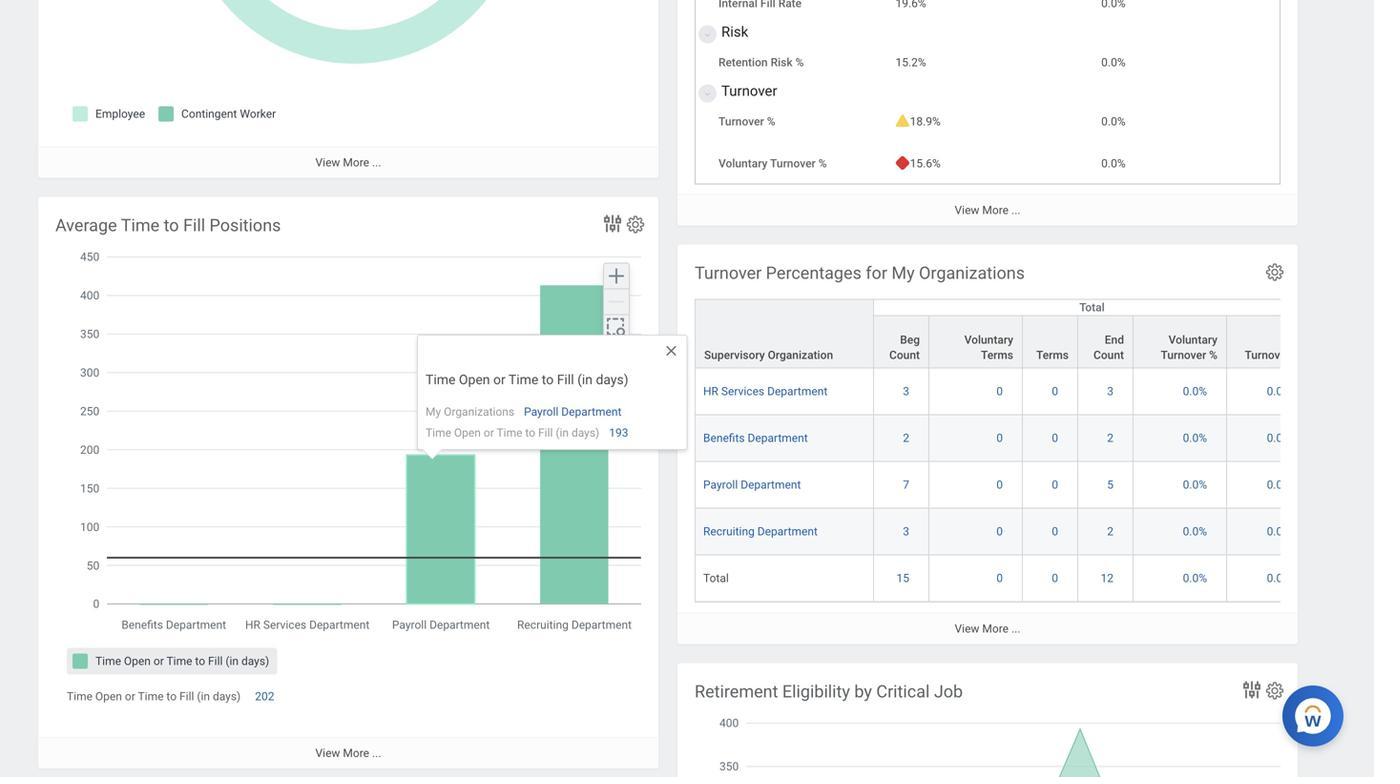 Task type: locate. For each thing, give the bounding box(es) containing it.
1 vertical spatial my
[[426, 406, 441, 419]]

0 vertical spatial payroll department link
[[524, 402, 622, 419]]

0 button
[[997, 384, 1006, 400], [1052, 384, 1061, 400], [997, 431, 1006, 446], [1052, 431, 1061, 446], [997, 478, 1006, 493], [1052, 478, 1061, 493], [997, 525, 1006, 540], [1052, 525, 1061, 540], [997, 571, 1006, 587], [1052, 571, 1061, 587]]

2 row from the top
[[695, 316, 1311, 386]]

time open or time to fill (in days)
[[426, 372, 629, 388], [67, 691, 241, 704]]

my inside "time open or time to fill (in days)" tooltip
[[426, 406, 441, 419]]

view more ...
[[315, 156, 381, 170], [955, 204, 1021, 217], [955, 623, 1021, 636], [315, 747, 381, 761]]

benefits department link
[[703, 428, 808, 445]]

0.0%
[[1102, 56, 1126, 69], [1102, 115, 1126, 128], [1102, 157, 1126, 170], [1183, 385, 1207, 399], [1267, 385, 1291, 399], [1183, 432, 1207, 445], [1267, 432, 1291, 445], [1183, 479, 1207, 492], [1267, 479, 1291, 492], [1183, 526, 1207, 539], [1267, 526, 1291, 539], [1183, 572, 1207, 586], [1267, 572, 1291, 586]]

organizations up the time open or time to fill (in days) 193
[[444, 406, 515, 419]]

supervisory organization button
[[696, 300, 873, 368]]

1 vertical spatial risk
[[771, 56, 793, 69]]

supervisory organization column header
[[695, 299, 874, 370]]

7 row from the top
[[695, 556, 1311, 603]]

payroll department
[[524, 406, 622, 419], [703, 479, 801, 492]]

count
[[890, 349, 920, 362], [1094, 349, 1124, 362]]

payroll up the time open or time to fill (in days) 193
[[524, 406, 559, 419]]

0 horizontal spatial payroll
[[524, 406, 559, 419]]

hr
[[703, 385, 719, 399]]

payroll
[[524, 406, 559, 419], [703, 479, 738, 492]]

count inside popup button
[[890, 349, 920, 362]]

%
[[796, 56, 804, 69], [767, 115, 776, 128], [819, 157, 827, 170], [1210, 349, 1218, 362], [1294, 349, 1302, 362]]

risk right retention
[[771, 56, 793, 69]]

... inside average time to fill positions element
[[372, 747, 381, 761]]

2 vertical spatial open
[[95, 691, 122, 704]]

beg count button
[[874, 317, 929, 368]]

0 vertical spatial turnover %
[[719, 115, 776, 128]]

department right recruiting
[[758, 526, 818, 539]]

organizations up the voluntary terms popup button
[[919, 263, 1025, 283]]

1 horizontal spatial payroll
[[703, 479, 738, 492]]

recruiting
[[703, 526, 755, 539]]

count down 'beg'
[[890, 349, 920, 362]]

department for payroll department link within "time open or time to fill (in days)" tooltip
[[562, 406, 622, 419]]

view inside turnover percentages for my organizations 'element'
[[955, 623, 980, 636]]

row containing beg count
[[695, 316, 1311, 386]]

total up end count popup button
[[1080, 301, 1105, 315]]

2 button up 5
[[1107, 431, 1117, 446]]

count down end
[[1094, 349, 1124, 362]]

1 vertical spatial time open or time to fill (in days)
[[67, 691, 241, 704]]

0 vertical spatial payroll department
[[524, 406, 622, 419]]

202
[[255, 691, 274, 704]]

0 vertical spatial days)
[[596, 372, 629, 388]]

view inside global support organization health element
[[955, 204, 980, 217]]

0 horizontal spatial total
[[703, 572, 729, 586]]

0 horizontal spatial organizations
[[444, 406, 515, 419]]

row containing benefits department
[[695, 416, 1311, 463]]

positions
[[210, 216, 281, 236]]

3 button down beg count
[[903, 384, 913, 400]]

more inside average time to fill positions element
[[343, 747, 369, 761]]

...
[[372, 156, 381, 170], [1012, 204, 1021, 217], [1012, 623, 1021, 636], [372, 747, 381, 761]]

1 horizontal spatial count
[[1094, 349, 1124, 362]]

fill
[[183, 216, 205, 236], [557, 372, 574, 388], [538, 427, 553, 440], [179, 691, 194, 704]]

services
[[722, 385, 765, 399]]

0 vertical spatial organizations
[[919, 263, 1025, 283]]

days) left 202
[[213, 691, 241, 704]]

(in
[[578, 372, 593, 388], [556, 427, 569, 440], [197, 691, 210, 704]]

global support organization health element
[[678, 0, 1374, 246]]

2 button for 3
[[1107, 525, 1117, 540]]

configure retirement eligibility by critical job image
[[1265, 681, 1286, 702]]

terms
[[981, 349, 1014, 362], [1037, 349, 1069, 362]]

total
[[1080, 301, 1105, 315], [703, 572, 729, 586]]

15.2%
[[896, 56, 926, 69]]

15.6%
[[910, 157, 941, 170]]

time open or time to fill (in days) inside average time to fill positions element
[[67, 691, 241, 704]]

3
[[903, 385, 910, 399], [1107, 385, 1114, 399], [903, 526, 910, 539]]

2 button for 2
[[1107, 431, 1117, 446]]

1 count from the left
[[890, 349, 920, 362]]

eligibility
[[783, 682, 850, 703]]

12 button
[[1101, 571, 1117, 587]]

voluntary turnover % inside global support organization health element
[[719, 157, 827, 170]]

0 vertical spatial voluntary turnover %
[[719, 157, 827, 170]]

2 vertical spatial (in
[[197, 691, 210, 704]]

0 horizontal spatial turnover %
[[719, 115, 776, 128]]

payroll department link up the time open or time to fill (in days) 193
[[524, 402, 622, 419]]

department up recruiting department link
[[741, 479, 801, 492]]

1 horizontal spatial voluntary
[[965, 334, 1014, 347]]

1 vertical spatial voluntary turnover %
[[1161, 334, 1218, 362]]

1 horizontal spatial total
[[1080, 301, 1105, 315]]

payroll department link
[[524, 402, 622, 419], [703, 475, 801, 492]]

payroll department up recruiting department link
[[703, 479, 801, 492]]

0 horizontal spatial payroll department
[[524, 406, 622, 419]]

0 vertical spatial total
[[1080, 301, 1105, 315]]

configure average time to fill positions image
[[625, 214, 646, 235]]

1 horizontal spatial voluntary turnover %
[[1161, 334, 1218, 362]]

0 vertical spatial or
[[493, 372, 506, 388]]

1 vertical spatial (in
[[556, 427, 569, 440]]

5 row from the top
[[695, 463, 1311, 509]]

1 horizontal spatial time open or time to fill (in days)
[[426, 372, 629, 388]]

1 vertical spatial payroll department
[[703, 479, 801, 492]]

0 vertical spatial time open or time to fill (in days)
[[426, 372, 629, 388]]

18.9%
[[910, 115, 941, 128]]

5
[[1107, 479, 1114, 492]]

6 row from the top
[[695, 509, 1311, 556]]

my inside 'element'
[[892, 263, 915, 283]]

0 horizontal spatial terms
[[981, 349, 1014, 362]]

risk right collapse image
[[722, 23, 749, 40]]

beg
[[900, 334, 920, 347]]

days) down drag zoom icon at the left top of the page
[[596, 372, 629, 388]]

hr services department
[[703, 385, 828, 399]]

3 button down end count
[[1107, 384, 1117, 400]]

1 horizontal spatial payroll department
[[703, 479, 801, 492]]

2 horizontal spatial (in
[[578, 372, 593, 388]]

department up "193"
[[562, 406, 622, 419]]

1 terms from the left
[[981, 349, 1014, 362]]

3 button for 2
[[903, 525, 913, 540]]

average
[[55, 216, 117, 236]]

1 horizontal spatial terms
[[1037, 349, 1069, 362]]

department inside "time open or time to fill (in days)" tooltip
[[562, 406, 622, 419]]

(in left 202
[[197, 691, 210, 704]]

3 row from the top
[[695, 369, 1311, 416]]

to left "193"
[[525, 427, 536, 440]]

by
[[855, 682, 872, 703]]

1 horizontal spatial my
[[892, 263, 915, 283]]

retirement eligibility by critical job element
[[678, 664, 1298, 778]]

(in up the time open or time to fill (in days) 193
[[578, 372, 593, 388]]

0.0% button
[[1183, 384, 1210, 400], [1267, 384, 1294, 400], [1183, 431, 1210, 446], [1267, 431, 1294, 446], [1183, 478, 1210, 493], [1267, 478, 1294, 493], [1183, 525, 1210, 540], [1267, 525, 1294, 540], [1183, 571, 1210, 587], [1267, 571, 1294, 587]]

organizations
[[919, 263, 1025, 283], [444, 406, 515, 419]]

voluntary turnover % column header
[[1134, 316, 1228, 386]]

payroll inside turnover percentages for my organizations 'element'
[[703, 479, 738, 492]]

voluntary
[[719, 157, 768, 170], [965, 334, 1014, 347], [1169, 334, 1218, 347]]

202 button
[[255, 690, 277, 705]]

configure turnover percentages for my organizations image
[[1265, 262, 1286, 283]]

3 down 7 button
[[903, 526, 910, 539]]

row
[[695, 299, 1311, 370], [695, 316, 1311, 386], [695, 369, 1311, 416], [695, 416, 1311, 463], [695, 463, 1311, 509], [695, 509, 1311, 556], [695, 556, 1311, 603]]

(in inside average time to fill positions element
[[197, 691, 210, 704]]

payroll inside "time open or time to fill (in days)" tooltip
[[524, 406, 559, 419]]

row containing recruiting department
[[695, 509, 1311, 556]]

turnover inside voluntary turnover %
[[1161, 349, 1207, 362]]

0 horizontal spatial my
[[426, 406, 441, 419]]

1 horizontal spatial organizations
[[919, 263, 1025, 283]]

1 vertical spatial total
[[703, 572, 729, 586]]

0 horizontal spatial payroll department link
[[524, 402, 622, 419]]

voluntary terms button
[[930, 317, 1022, 368]]

total inside total popup button
[[1080, 301, 1105, 315]]

15 button
[[897, 571, 913, 587]]

payroll department inside "time open or time to fill (in days)" tooltip
[[524, 406, 622, 419]]

days) inside average time to fill positions element
[[213, 691, 241, 704]]

time
[[121, 216, 160, 236], [426, 372, 456, 388], [509, 372, 539, 388], [426, 427, 451, 440], [497, 427, 523, 440], [67, 691, 93, 704], [138, 691, 164, 704]]

department down hr services department
[[748, 432, 808, 445]]

0 horizontal spatial count
[[890, 349, 920, 362]]

2 up 5
[[1107, 432, 1114, 445]]

more
[[343, 156, 369, 170], [983, 204, 1009, 217], [983, 623, 1009, 636], [343, 747, 369, 761]]

total down recruiting
[[703, 572, 729, 586]]

terms inside the voluntary terms
[[981, 349, 1014, 362]]

hr services department link
[[703, 381, 828, 399]]

1 vertical spatial organizations
[[444, 406, 515, 419]]

1 vertical spatial turnover %
[[1245, 349, 1302, 362]]

0 vertical spatial risk
[[722, 23, 749, 40]]

2 horizontal spatial voluntary
[[1169, 334, 1218, 347]]

3 down beg count
[[903, 385, 910, 399]]

fill left 202
[[179, 691, 194, 704]]

count inside popup button
[[1094, 349, 1124, 362]]

payroll department for payroll department link within "time open or time to fill (in days)" tooltip
[[524, 406, 622, 419]]

(in left "193"
[[556, 427, 569, 440]]

average time to fill positions
[[55, 216, 281, 236]]

1 vertical spatial payroll
[[703, 479, 738, 492]]

15
[[897, 572, 910, 586]]

2 down 5 button
[[1107, 526, 1114, 539]]

turnover
[[722, 83, 777, 99], [719, 115, 764, 128], [770, 157, 816, 170], [695, 263, 762, 283], [1161, 349, 1207, 362], [1245, 349, 1291, 362]]

3 down end count
[[1107, 385, 1114, 399]]

terms inside popup button
[[1037, 349, 1069, 362]]

turnover %
[[719, 115, 776, 128], [1245, 349, 1302, 362]]

fill left "193"
[[538, 427, 553, 440]]

view more ... inside the workforce cost visibility element
[[315, 156, 381, 170]]

4 row from the top
[[695, 416, 1311, 463]]

2 count from the left
[[1094, 349, 1124, 362]]

payroll department up the time open or time to fill (in days) 193
[[524, 406, 622, 419]]

voluntary terms
[[965, 334, 1014, 362]]

to
[[164, 216, 179, 236], [542, 372, 554, 388], [525, 427, 536, 440], [166, 691, 177, 704]]

turnover percentages for my organizations element
[[678, 245, 1311, 645]]

to left positions
[[164, 216, 179, 236]]

beg count column header
[[874, 316, 930, 386]]

0 horizontal spatial (in
[[197, 691, 210, 704]]

0 horizontal spatial time open or time to fill (in days)
[[67, 691, 241, 704]]

row containing hr services department
[[695, 369, 1311, 416]]

view inside the workforce cost visibility element
[[315, 156, 340, 170]]

3 button down 7 button
[[903, 525, 913, 540]]

2 terms from the left
[[1037, 349, 1069, 362]]

12
[[1101, 572, 1114, 586]]

my
[[892, 263, 915, 283], [426, 406, 441, 419]]

view inside average time to fill positions element
[[315, 747, 340, 761]]

department
[[768, 385, 828, 399], [562, 406, 622, 419], [748, 432, 808, 445], [741, 479, 801, 492], [758, 526, 818, 539]]

2 vertical spatial or
[[125, 691, 135, 704]]

view more ... link
[[38, 147, 659, 178], [678, 194, 1298, 226], [678, 613, 1298, 645], [38, 738, 659, 769]]

open
[[459, 372, 490, 388], [454, 427, 481, 440], [95, 691, 122, 704]]

0 vertical spatial my
[[892, 263, 915, 283]]

2 button down 5 button
[[1107, 525, 1117, 540]]

payroll down benefits
[[703, 479, 738, 492]]

days)
[[596, 372, 629, 388], [572, 427, 600, 440], [213, 691, 241, 704]]

payroll department inside row
[[703, 479, 801, 492]]

terms column header
[[1023, 316, 1079, 386]]

risk
[[722, 23, 749, 40], [771, 56, 793, 69]]

payroll department link down benefits department
[[703, 475, 801, 492]]

retirement
[[695, 682, 778, 703]]

terms left the terms column header
[[981, 349, 1014, 362]]

0 vertical spatial payroll
[[524, 406, 559, 419]]

1 horizontal spatial turnover %
[[1245, 349, 1302, 362]]

0
[[997, 385, 1003, 399], [1052, 385, 1059, 399], [997, 432, 1003, 445], [1052, 432, 1059, 445], [997, 479, 1003, 492], [1052, 479, 1059, 492], [997, 526, 1003, 539], [1052, 526, 1059, 539], [997, 572, 1003, 586], [1052, 572, 1059, 586]]

turnover % inside global support organization health element
[[719, 115, 776, 128]]

workforce cost visibility element
[[38, 0, 659, 178]]

1 horizontal spatial payroll department link
[[703, 475, 801, 492]]

2 button up 7 at the bottom of page
[[903, 431, 913, 446]]

department down organization
[[768, 385, 828, 399]]

3 button
[[903, 384, 913, 400], [1107, 384, 1117, 400], [903, 525, 913, 540]]

terms left end count column header
[[1037, 349, 1069, 362]]

count for beg
[[890, 349, 920, 362]]

1 horizontal spatial risk
[[771, 56, 793, 69]]

view
[[315, 156, 340, 170], [955, 204, 980, 217], [955, 623, 980, 636], [315, 747, 340, 761]]

more inside turnover percentages for my organizations 'element'
[[983, 623, 1009, 636]]

2
[[903, 432, 910, 445], [1107, 432, 1114, 445], [1107, 526, 1114, 539]]

voluntary inside voluntary turnover %
[[1169, 334, 1218, 347]]

retention
[[719, 56, 768, 69]]

0 horizontal spatial risk
[[722, 23, 749, 40]]

voluntary turnover % inside popup button
[[1161, 334, 1218, 362]]

turnover % down configure turnover percentages for my organizations icon
[[1245, 349, 1302, 362]]

voluntary turnover %
[[719, 157, 827, 170], [1161, 334, 1218, 362]]

supervisory
[[704, 349, 765, 362]]

critical
[[877, 682, 930, 703]]

voluntary inside column header
[[965, 334, 1014, 347]]

0 horizontal spatial voluntary
[[719, 157, 768, 170]]

2 button
[[903, 431, 913, 446], [1107, 431, 1117, 446], [1107, 525, 1117, 540]]

view more ... inside average time to fill positions element
[[315, 747, 381, 761]]

0 horizontal spatial voluntary turnover %
[[719, 157, 827, 170]]

or
[[493, 372, 506, 388], [484, 427, 494, 440], [125, 691, 135, 704]]

turnover % down retention
[[719, 115, 776, 128]]

2 vertical spatial days)
[[213, 691, 241, 704]]

my organizations
[[426, 406, 515, 419]]

to left 202
[[166, 691, 177, 704]]

view more ... link inside global support organization health element
[[678, 194, 1298, 226]]

payroll department for bottom payroll department link
[[703, 479, 801, 492]]

days) left "193"
[[572, 427, 600, 440]]



Task type: vqa. For each thing, say whether or not it's contained in the screenshot.
Manage in Manage Interests: Logan Mcneil - Vice President, Human Resources On 11/02/2023
no



Task type: describe. For each thing, give the bounding box(es) containing it.
view more ... link inside turnover percentages for my organizations 'element'
[[678, 613, 1298, 645]]

... inside turnover percentages for my organizations 'element'
[[1012, 623, 1021, 636]]

voluntary terms column header
[[930, 316, 1023, 386]]

5 button
[[1107, 478, 1117, 493]]

more inside global support organization health element
[[983, 204, 1009, 217]]

1 vertical spatial open
[[454, 427, 481, 440]]

voluntary inside global support organization health element
[[719, 157, 768, 170]]

drag zoom image
[[605, 317, 628, 339]]

payroll department link inside "time open or time to fill (in days)" tooltip
[[524, 402, 622, 419]]

turnover % button
[[1228, 317, 1311, 368]]

department for bottom payroll department link
[[741, 479, 801, 492]]

retention risk %
[[719, 56, 804, 69]]

to up the time open or time to fill (in days) 193
[[542, 372, 554, 388]]

3 button for 3
[[903, 384, 913, 400]]

1 horizontal spatial (in
[[556, 427, 569, 440]]

1 vertical spatial or
[[484, 427, 494, 440]]

2 for 3
[[1107, 526, 1114, 539]]

recruiting department link
[[703, 522, 818, 539]]

beg count
[[890, 334, 920, 362]]

job
[[934, 682, 963, 703]]

3 for 2
[[903, 526, 910, 539]]

benefits
[[703, 432, 745, 445]]

% inside voluntary turnover %
[[1210, 349, 1218, 362]]

1 row from the top
[[695, 299, 1311, 370]]

view more ... inside turnover percentages for my organizations 'element'
[[955, 623, 1021, 636]]

end count column header
[[1079, 316, 1134, 386]]

collapse image
[[700, 83, 711, 106]]

time open or time to fill (in days) inside tooltip
[[426, 372, 629, 388]]

7
[[903, 479, 910, 492]]

total element
[[703, 569, 729, 586]]

percentages
[[766, 263, 862, 283]]

3 for 3
[[903, 385, 910, 399]]

voluntary for the voluntary terms column header
[[965, 334, 1014, 347]]

close image
[[664, 344, 679, 359]]

collapse image
[[700, 23, 711, 46]]

193 button
[[609, 426, 631, 441]]

end
[[1105, 334, 1124, 347]]

... inside the workforce cost visibility element
[[372, 156, 381, 170]]

more inside the workforce cost visibility element
[[343, 156, 369, 170]]

configure and view chart data image
[[1241, 679, 1264, 702]]

view more ... inside global support organization health element
[[955, 204, 1021, 217]]

2 up 7 at the bottom of page
[[903, 432, 910, 445]]

department for recruiting department link
[[758, 526, 818, 539]]

terms button
[[1023, 317, 1078, 368]]

end count button
[[1079, 317, 1133, 368]]

total for 7th row
[[703, 572, 729, 586]]

0 vertical spatial (in
[[578, 372, 593, 388]]

1 vertical spatial payroll department link
[[703, 475, 801, 492]]

zoom in image
[[605, 265, 628, 288]]

zoom out image
[[605, 291, 628, 314]]

fill left positions
[[183, 216, 205, 236]]

end count
[[1094, 334, 1124, 362]]

count for end
[[1094, 349, 1124, 362]]

retirement eligibility by critical job
[[695, 682, 963, 703]]

or inside average time to fill positions element
[[125, 691, 135, 704]]

time open or time to fill (in days) tooltip
[[417, 335, 688, 470]]

voluntary for voluntary turnover % column header
[[1169, 334, 1218, 347]]

supervisory organization
[[704, 349, 833, 362]]

configure and view chart data image
[[601, 212, 624, 235]]

recruiting department
[[703, 526, 818, 539]]

voluntary turnover % button
[[1134, 317, 1227, 368]]

row containing payroll department
[[695, 463, 1311, 509]]

193
[[609, 427, 628, 440]]

... inside global support organization health element
[[1012, 204, 1021, 217]]

turnover % inside popup button
[[1245, 349, 1302, 362]]

total for total popup button
[[1080, 301, 1105, 315]]

2 for 2
[[1107, 432, 1114, 445]]

organizations inside "time open or time to fill (in days)" tooltip
[[444, 406, 515, 419]]

department for benefits department link at the bottom right of the page
[[748, 432, 808, 445]]

total button
[[874, 300, 1311, 316]]

average time to fill positions element
[[38, 197, 659, 769]]

1 vertical spatial days)
[[572, 427, 600, 440]]

7 button
[[903, 478, 913, 493]]

0 vertical spatial open
[[459, 372, 490, 388]]

organizations inside 'element'
[[919, 263, 1025, 283]]

benefits department
[[703, 432, 808, 445]]

organization
[[768, 349, 833, 362]]

time open or time to fill (in days) 193
[[426, 427, 628, 440]]

open inside average time to fill positions element
[[95, 691, 122, 704]]

for
[[866, 263, 888, 283]]

turnover percentages for my organizations
[[695, 263, 1025, 283]]

fill up the time open or time to fill (in days) 193
[[557, 372, 574, 388]]



